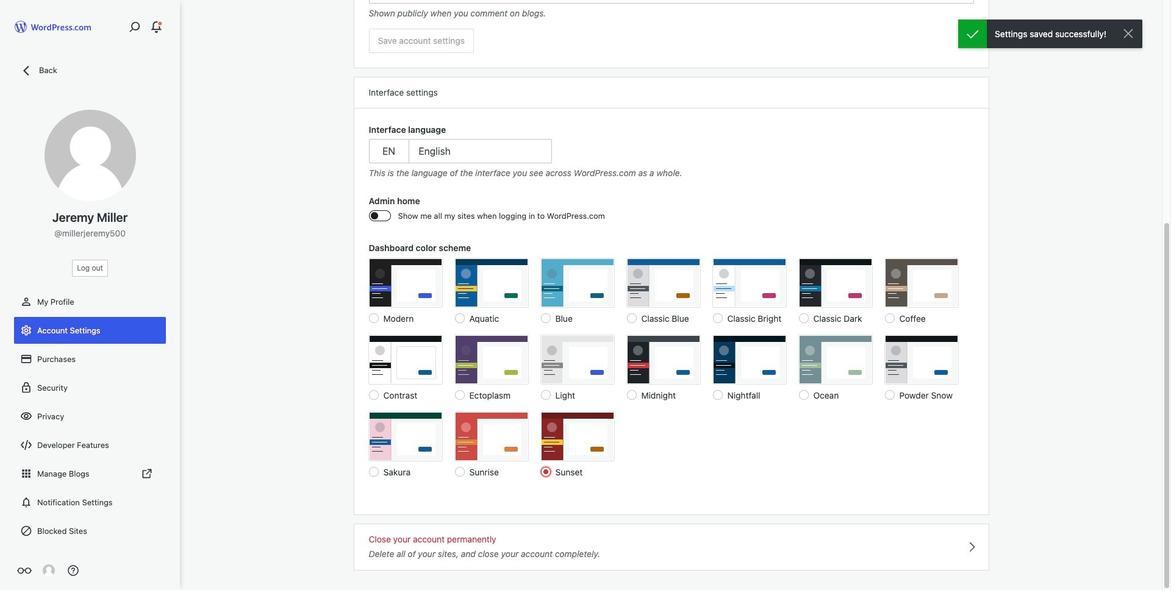Task type: locate. For each thing, give the bounding box(es) containing it.
lock image
[[20, 382, 32, 394]]

1 group from the top
[[369, 0, 974, 20]]

notice status
[[958, 20, 1142, 48]]

group
[[369, 0, 974, 20], [369, 123, 974, 179], [369, 195, 974, 230], [369, 242, 974, 488]]

None url field
[[369, 0, 974, 4]]

light image
[[541, 336, 614, 385]]

sakura image
[[369, 413, 442, 461]]

settings image
[[20, 324, 32, 337]]

jeremy miller image
[[44, 110, 136, 201], [43, 565, 55, 577]]

4 group from the top
[[369, 242, 974, 488]]

main content
[[354, 0, 988, 571]]

None radio
[[455, 314, 464, 324], [627, 314, 636, 324], [799, 314, 808, 324], [885, 314, 894, 324], [455, 391, 464, 400], [627, 391, 636, 400], [713, 391, 722, 400], [885, 391, 894, 400], [455, 314, 464, 324], [627, 314, 636, 324], [799, 314, 808, 324], [885, 314, 894, 324], [455, 391, 464, 400], [627, 391, 636, 400], [713, 391, 722, 400], [885, 391, 894, 400]]

classic dark image
[[799, 259, 872, 308]]

3 group from the top
[[369, 195, 974, 230]]

coffee image
[[885, 259, 958, 308]]

ocean image
[[799, 336, 872, 385]]

sunrise image
[[455, 413, 528, 461]]

None radio
[[369, 314, 378, 324], [541, 314, 550, 324], [713, 314, 722, 324], [369, 391, 378, 400], [541, 391, 550, 400], [799, 391, 808, 400], [369, 467, 378, 477], [455, 467, 464, 477], [541, 467, 550, 477], [369, 314, 378, 324], [541, 314, 550, 324], [713, 314, 722, 324], [369, 391, 378, 400], [541, 391, 550, 400], [799, 391, 808, 400], [369, 467, 378, 477], [455, 467, 464, 477], [541, 467, 550, 477]]



Task type: vqa. For each thing, say whether or not it's contained in the screenshot.
Attract loyal customers to your personal-care brand with the lovely Beleco theme for WooCommerce. The minimal design of Beleco has a subtle ambiance ideal for beauty and skincare products. Image
no



Task type: describe. For each thing, give the bounding box(es) containing it.
credit_card image
[[20, 353, 32, 365]]

dismiss image
[[1121, 26, 1136, 41]]

nightfall image
[[713, 336, 786, 385]]

0 vertical spatial jeremy miller image
[[44, 110, 136, 201]]

block image
[[20, 525, 32, 537]]

classic bright image
[[713, 259, 786, 308]]

reader image
[[17, 564, 32, 578]]

blue image
[[541, 259, 614, 308]]

powder snow image
[[885, 336, 958, 385]]

aquatic image
[[455, 259, 528, 308]]

notifications image
[[20, 496, 32, 509]]

classic blue image
[[627, 259, 700, 308]]

midnight image
[[627, 336, 700, 385]]

ectoplasm image
[[455, 336, 528, 385]]

1 vertical spatial jeremy miller image
[[43, 565, 55, 577]]

contrast image
[[369, 336, 442, 385]]

person image
[[20, 296, 32, 308]]

sunset image
[[541, 413, 614, 461]]

modern image
[[369, 259, 442, 308]]

visibility image
[[20, 410, 32, 423]]

apps image
[[20, 468, 32, 480]]

2 group from the top
[[369, 123, 974, 179]]



